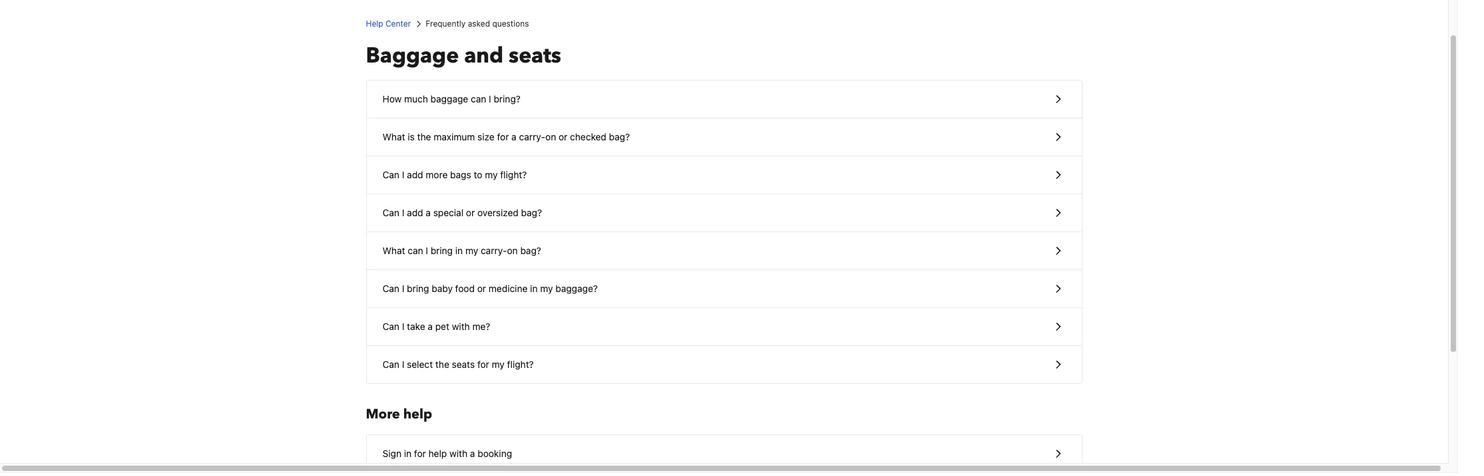 Task type: vqa. For each thing, say whether or not it's contained in the screenshot.
the add related to a
yes



Task type: locate. For each thing, give the bounding box(es) containing it.
how much baggage can i bring? button
[[367, 81, 1082, 119]]

flight? inside button
[[507, 359, 534, 370]]

seats down the me?
[[452, 359, 475, 370]]

i left the bring? in the left of the page
[[489, 93, 491, 105]]

i inside "button"
[[402, 169, 405, 181]]

2 what from the top
[[383, 245, 405, 256]]

in down can i add a special or oversized bag?
[[456, 245, 463, 256]]

baggage and seats
[[366, 41, 561, 71]]

1 add from the top
[[407, 169, 423, 181]]

on up medicine
[[507, 245, 518, 256]]

help right more
[[403, 406, 432, 424]]

i left baby
[[402, 283, 405, 294]]

1 can from the top
[[383, 169, 400, 181]]

1 what from the top
[[383, 131, 405, 143]]

add left the more
[[407, 169, 423, 181]]

1 horizontal spatial on
[[546, 131, 556, 143]]

i left take
[[402, 321, 405, 332]]

0 vertical spatial help
[[403, 406, 432, 424]]

my
[[485, 169, 498, 181], [466, 245, 478, 256], [540, 283, 553, 294], [492, 359, 505, 370]]

booking
[[478, 448, 512, 460]]

flight? inside "button"
[[500, 169, 527, 181]]

0 horizontal spatial can
[[408, 245, 423, 256]]

can
[[471, 93, 486, 105], [408, 245, 423, 256]]

bag? right checked
[[609, 131, 630, 143]]

0 horizontal spatial on
[[507, 245, 518, 256]]

can
[[383, 169, 400, 181], [383, 207, 400, 218], [383, 283, 400, 294], [383, 321, 400, 332], [383, 359, 400, 370]]

on
[[546, 131, 556, 143], [507, 245, 518, 256]]

0 vertical spatial add
[[407, 169, 423, 181]]

0 vertical spatial bring
[[431, 245, 453, 256]]

1 horizontal spatial or
[[477, 283, 486, 294]]

more help
[[366, 406, 432, 424]]

or right food
[[477, 283, 486, 294]]

add
[[407, 169, 423, 181], [407, 207, 423, 218]]

frequently asked questions
[[426, 19, 529, 29]]

a left booking
[[470, 448, 475, 460]]

1 horizontal spatial the
[[436, 359, 450, 370]]

what can i bring in my carry-on bag? button
[[367, 232, 1082, 270]]

add for more
[[407, 169, 423, 181]]

bring
[[431, 245, 453, 256], [407, 283, 429, 294]]

can for can i add more bags to my flight?
[[383, 169, 400, 181]]

add left special
[[407, 207, 423, 218]]

on left checked
[[546, 131, 556, 143]]

0 horizontal spatial in
[[404, 448, 412, 460]]

i inside button
[[489, 93, 491, 105]]

or for oversized
[[466, 207, 475, 218]]

carry- up can i bring baby food or medicine in my baggage?
[[481, 245, 507, 256]]

help
[[403, 406, 432, 424], [429, 448, 447, 460]]

sign in for help with a booking link
[[367, 436, 1082, 473]]

carry- inside button
[[519, 131, 546, 143]]

5 can from the top
[[383, 359, 400, 370]]

0 vertical spatial for
[[497, 131, 509, 143]]

for right size
[[497, 131, 509, 143]]

what inside button
[[383, 245, 405, 256]]

sign in for help with a booking button
[[367, 436, 1082, 474]]

1 vertical spatial add
[[407, 207, 423, 218]]

0 vertical spatial carry-
[[519, 131, 546, 143]]

2 horizontal spatial or
[[559, 131, 568, 143]]

for down the me?
[[478, 359, 490, 370]]

1 horizontal spatial carry-
[[519, 131, 546, 143]]

for
[[497, 131, 509, 143], [478, 359, 490, 370], [414, 448, 426, 460]]

can i add a special or oversized bag?
[[383, 207, 542, 218]]

with right 'pet'
[[452, 321, 470, 332]]

can for can i bring baby food or medicine in my baggage?
[[383, 283, 400, 294]]

can left special
[[383, 207, 400, 218]]

0 horizontal spatial the
[[417, 131, 431, 143]]

1 vertical spatial in
[[530, 283, 538, 294]]

my inside button
[[492, 359, 505, 370]]

2 horizontal spatial for
[[497, 131, 509, 143]]

or inside button
[[477, 283, 486, 294]]

oversized
[[478, 207, 519, 218]]

2 add from the top
[[407, 207, 423, 218]]

or
[[559, 131, 568, 143], [466, 207, 475, 218], [477, 283, 486, 294]]

2 can from the top
[[383, 207, 400, 218]]

the right is
[[417, 131, 431, 143]]

1 vertical spatial on
[[507, 245, 518, 256]]

or left checked
[[559, 131, 568, 143]]

the
[[417, 131, 431, 143], [436, 359, 450, 370]]

add for a
[[407, 207, 423, 218]]

i left select
[[402, 359, 405, 370]]

0 horizontal spatial seats
[[452, 359, 475, 370]]

or right special
[[466, 207, 475, 218]]

can inside can i take a pet with me? button
[[383, 321, 400, 332]]

add inside can i add a special or oversized bag? button
[[407, 207, 423, 218]]

a
[[512, 131, 517, 143], [426, 207, 431, 218], [428, 321, 433, 332], [470, 448, 475, 460]]

2 vertical spatial for
[[414, 448, 426, 460]]

can down can i add a special or oversized bag?
[[408, 245, 423, 256]]

can left take
[[383, 321, 400, 332]]

0 vertical spatial in
[[456, 245, 463, 256]]

3 can from the top
[[383, 283, 400, 294]]

0 vertical spatial on
[[546, 131, 556, 143]]

bag? right the oversized
[[521, 207, 542, 218]]

carry-
[[519, 131, 546, 143], [481, 245, 507, 256]]

i left special
[[402, 207, 405, 218]]

0 horizontal spatial or
[[466, 207, 475, 218]]

the right select
[[436, 359, 450, 370]]

can left baby
[[383, 283, 400, 294]]

4 can from the top
[[383, 321, 400, 332]]

i
[[489, 93, 491, 105], [402, 169, 405, 181], [402, 207, 405, 218], [426, 245, 428, 256], [402, 283, 405, 294], [402, 321, 405, 332], [402, 359, 405, 370]]

0 vertical spatial bag?
[[609, 131, 630, 143]]

carry- down the bring? in the left of the page
[[519, 131, 546, 143]]

can inside can i add more bags to my flight? "button"
[[383, 169, 400, 181]]

1 horizontal spatial for
[[478, 359, 490, 370]]

0 vertical spatial what
[[383, 131, 405, 143]]

1 vertical spatial seats
[[452, 359, 475, 370]]

baby
[[432, 283, 453, 294]]

can i select the seats for my flight? button
[[367, 346, 1082, 384]]

2 vertical spatial bag?
[[521, 245, 542, 256]]

1 vertical spatial help
[[429, 448, 447, 460]]

seats
[[509, 41, 561, 71], [452, 359, 475, 370]]

frequently
[[426, 19, 466, 29]]

bag? up medicine
[[521, 245, 542, 256]]

1 vertical spatial or
[[466, 207, 475, 218]]

can inside can i bring baby food or medicine in my baggage? button
[[383, 283, 400, 294]]

help
[[366, 19, 383, 29]]

1 vertical spatial what
[[383, 245, 405, 256]]

bag?
[[609, 131, 630, 143], [521, 207, 542, 218], [521, 245, 542, 256]]

size
[[478, 131, 495, 143]]

help center button
[[366, 18, 411, 30]]

bring up baby
[[431, 245, 453, 256]]

select
[[407, 359, 433, 370]]

in inside button
[[404, 448, 412, 460]]

with left booking
[[450, 448, 468, 460]]

add inside can i add more bags to my flight? "button"
[[407, 169, 423, 181]]

in right sign
[[404, 448, 412, 460]]

0 vertical spatial can
[[471, 93, 486, 105]]

1 vertical spatial bring
[[407, 283, 429, 294]]

can i add a special or oversized bag? button
[[367, 195, 1082, 232]]

2 vertical spatial or
[[477, 283, 486, 294]]

1 vertical spatial flight?
[[507, 359, 534, 370]]

0 horizontal spatial bring
[[407, 283, 429, 294]]

much
[[404, 93, 428, 105]]

in right medicine
[[530, 283, 538, 294]]

1 horizontal spatial in
[[456, 245, 463, 256]]

help center
[[366, 19, 411, 29]]

can left the more
[[383, 169, 400, 181]]

what
[[383, 131, 405, 143], [383, 245, 405, 256]]

i down can i add a special or oversized bag?
[[426, 245, 428, 256]]

can i take a pet with me?
[[383, 321, 491, 332]]

1 vertical spatial carry-
[[481, 245, 507, 256]]

for right sign
[[414, 448, 426, 460]]

0 horizontal spatial carry-
[[481, 245, 507, 256]]

help right sign
[[429, 448, 447, 460]]

can left the bring? in the left of the page
[[471, 93, 486, 105]]

maximum
[[434, 131, 475, 143]]

0 vertical spatial flight?
[[500, 169, 527, 181]]

flight? for can i select the seats for my flight?
[[507, 359, 534, 370]]

help inside button
[[429, 448, 447, 460]]

with
[[452, 321, 470, 332], [450, 448, 468, 460]]

0 vertical spatial the
[[417, 131, 431, 143]]

is
[[408, 131, 415, 143]]

seats inside button
[[452, 359, 475, 370]]

in
[[456, 245, 463, 256], [530, 283, 538, 294], [404, 448, 412, 460]]

seats down questions
[[509, 41, 561, 71]]

can left select
[[383, 359, 400, 370]]

a right size
[[512, 131, 517, 143]]

can i bring baby food or medicine in my baggage? button
[[367, 270, 1082, 308]]

0 vertical spatial or
[[559, 131, 568, 143]]

questions
[[493, 19, 529, 29]]

1 vertical spatial for
[[478, 359, 490, 370]]

center
[[386, 19, 411, 29]]

can inside can i select the seats for my flight? button
[[383, 359, 400, 370]]

2 vertical spatial in
[[404, 448, 412, 460]]

bring left baby
[[407, 283, 429, 294]]

1 horizontal spatial can
[[471, 93, 486, 105]]

flight?
[[500, 169, 527, 181], [507, 359, 534, 370]]

medicine
[[489, 283, 528, 294]]

bag? inside button
[[521, 245, 542, 256]]

flight? for can i add more bags to my flight?
[[500, 169, 527, 181]]

me?
[[473, 321, 491, 332]]

how much baggage can i bring?
[[383, 93, 521, 105]]

1 vertical spatial can
[[408, 245, 423, 256]]

how
[[383, 93, 402, 105]]

or for medicine
[[477, 283, 486, 294]]

what for what can i bring in my carry-on bag?
[[383, 245, 405, 256]]

i left the more
[[402, 169, 405, 181]]

can inside can i add a special or oversized bag? button
[[383, 207, 400, 218]]

0 vertical spatial seats
[[509, 41, 561, 71]]

special
[[433, 207, 464, 218]]

sign
[[383, 448, 402, 460]]

what inside button
[[383, 131, 405, 143]]



Task type: describe. For each thing, give the bounding box(es) containing it.
more
[[426, 169, 448, 181]]

can inside button
[[471, 93, 486, 105]]

i for can i select the seats for my flight?
[[402, 359, 405, 370]]

carry- inside button
[[481, 245, 507, 256]]

asked
[[468, 19, 490, 29]]

more
[[366, 406, 400, 424]]

for for seats
[[478, 359, 490, 370]]

1 vertical spatial with
[[450, 448, 468, 460]]

can i select the seats for my flight?
[[383, 359, 534, 370]]

what can i bring in my carry-on bag?
[[383, 245, 542, 256]]

0 vertical spatial with
[[452, 321, 470, 332]]

a left 'pet'
[[428, 321, 433, 332]]

1 horizontal spatial bring
[[431, 245, 453, 256]]

i for can i add a special or oversized bag?
[[402, 207, 405, 218]]

can i add more bags to my flight?
[[383, 169, 527, 181]]

i for can i bring baby food or medicine in my baggage?
[[402, 283, 405, 294]]

my inside "button"
[[485, 169, 498, 181]]

0 horizontal spatial for
[[414, 448, 426, 460]]

on inside button
[[507, 245, 518, 256]]

can for can i add a special or oversized bag?
[[383, 207, 400, 218]]

can i add more bags to my flight? button
[[367, 157, 1082, 195]]

1 horizontal spatial seats
[[509, 41, 561, 71]]

2 horizontal spatial in
[[530, 283, 538, 294]]

i for can i take a pet with me?
[[402, 321, 405, 332]]

can for can i take a pet with me?
[[383, 321, 400, 332]]

1 vertical spatial bag?
[[521, 207, 542, 218]]

can for can i select the seats for my flight?
[[383, 359, 400, 370]]

on inside button
[[546, 131, 556, 143]]

for for size
[[497, 131, 509, 143]]

take
[[407, 321, 425, 332]]

1 vertical spatial the
[[436, 359, 450, 370]]

can inside button
[[408, 245, 423, 256]]

what is the maximum size for a carry-on or checked bag?
[[383, 131, 630, 143]]

can i bring baby food or medicine in my baggage?
[[383, 283, 598, 294]]

what for what is the maximum size for a carry-on or checked bag?
[[383, 131, 405, 143]]

a left special
[[426, 207, 431, 218]]

checked
[[570, 131, 607, 143]]

what is the maximum size for a carry-on or checked bag? button
[[367, 119, 1082, 157]]

to
[[474, 169, 483, 181]]

food
[[455, 283, 475, 294]]

baggage?
[[556, 283, 598, 294]]

bags
[[450, 169, 471, 181]]

can i take a pet with me? button
[[367, 308, 1082, 346]]

baggage
[[366, 41, 459, 71]]

i for can i add more bags to my flight?
[[402, 169, 405, 181]]

sign in for help with a booking
[[383, 448, 512, 460]]

bring?
[[494, 93, 521, 105]]

baggage
[[431, 93, 468, 105]]

and
[[464, 41, 504, 71]]

pet
[[435, 321, 450, 332]]



